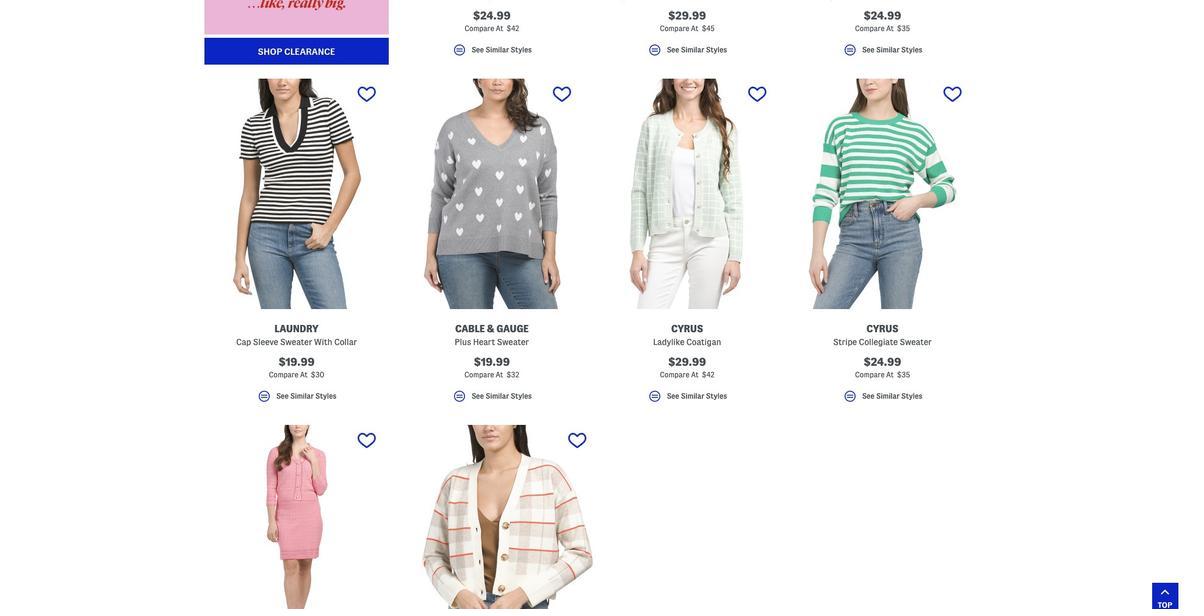Task type: locate. For each thing, give the bounding box(es) containing it.
&
[[487, 324, 495, 334]]

wce image
[[204, 0, 389, 65]]

$19.99
[[279, 356, 315, 368], [474, 356, 510, 368]]

styles inside cyrus stripe collegiate sweater $24.99 compare at              $35 element
[[901, 393, 923, 401]]

0 horizontal spatial sweater
[[280, 338, 312, 347]]

see similar styles inside cyrus striped collared pull over sweater $24.99 compare at              $35 element
[[862, 46, 923, 54]]

1 cyrus from the left
[[671, 324, 703, 334]]

cyrus for $24.99
[[867, 324, 899, 334]]

compare inside $19.99 compare at              $30
[[269, 371, 298, 379]]

0 horizontal spatial $42
[[507, 24, 519, 32]]

plus heart sweater image
[[400, 79, 584, 309]]

see similar styles button
[[400, 43, 584, 63], [595, 43, 779, 63], [790, 43, 975, 63], [204, 389, 389, 410], [400, 389, 584, 410], [595, 389, 779, 410], [790, 389, 975, 410]]

cable
[[455, 324, 485, 334]]

sweater right the collegiate in the right of the page
[[900, 338, 932, 347]]

$42
[[507, 24, 519, 32], [702, 371, 715, 379]]

2 horizontal spatial sweater
[[900, 338, 932, 347]]

laundry
[[275, 324, 319, 334]]

1 vertical spatial $24.99 compare at              $35
[[855, 356, 910, 379]]

styles
[[511, 46, 532, 54], [706, 46, 727, 54], [901, 46, 923, 54], [315, 393, 337, 401], [511, 393, 532, 401], [706, 393, 727, 401], [901, 393, 923, 401]]

1 horizontal spatial $42
[[702, 371, 715, 379]]

laundry cap sleeve sweater with collar $19.99 compare at              $30 element
[[204, 79, 389, 410]]

cap
[[236, 338, 251, 347]]

top link
[[1152, 584, 1178, 610]]

similar
[[486, 46, 509, 54], [681, 46, 705, 54], [876, 46, 900, 54], [290, 393, 314, 401], [486, 393, 509, 401], [681, 393, 705, 401], [876, 393, 900, 401]]

sweater inside laundry cap sleeve sweater with collar
[[280, 338, 312, 347]]

$19.99 down heart
[[474, 356, 510, 368]]

$29.99 for $29.99 compare at              $42
[[668, 356, 706, 368]]

stripe
[[833, 338, 857, 347]]

1 vertical spatial $35
[[897, 371, 910, 379]]

0 horizontal spatial $19.99
[[279, 356, 315, 368]]

$24.99 compare at              $42
[[465, 10, 519, 32]]

$42 inside $24.99 compare at              $42
[[507, 24, 519, 32]]

laundry cap sleeve sweater with collar
[[236, 324, 357, 347]]

$24.99
[[473, 10, 511, 21], [864, 10, 901, 21], [864, 356, 901, 368]]

see similar styles inside cyrus stripe collegiate sweater $24.99 compare at              $35 element
[[862, 393, 923, 401]]

1 $29.99 from the top
[[668, 10, 706, 21]]

0 horizontal spatial cyrus
[[671, 324, 703, 334]]

cyrus inside cyrus stripe collegiate sweater
[[867, 324, 899, 334]]

$29.99 down coatigan
[[668, 356, 706, 368]]

$19.99 compare at              $32
[[465, 356, 519, 379]]

see similar styles
[[472, 46, 532, 54], [667, 46, 727, 54], [862, 46, 923, 54], [276, 393, 337, 401], [472, 393, 532, 401], [667, 393, 727, 401], [862, 393, 923, 401]]

1 $24.99 compare at              $35 from the top
[[855, 10, 910, 32]]

styles inside cable & gauge plus heart sweater $19.99 compare at              $32 element
[[511, 393, 532, 401]]

$19.99 for gauge
[[474, 356, 510, 368]]

cyrus for $29.99
[[671, 324, 703, 334]]

2 cyrus from the left
[[867, 324, 899, 334]]

collar
[[334, 338, 357, 347]]

$35
[[897, 24, 910, 32], [897, 371, 910, 379]]

lilla p three-quarter sleeve shawl collar tunic sweater $29.99 compare at              $45 element
[[595, 0, 779, 63]]

0 vertical spatial $24.99 compare at              $35
[[855, 10, 910, 32]]

2 $29.99 from the top
[[668, 356, 706, 368]]

compare
[[465, 24, 494, 32], [660, 24, 690, 32], [855, 24, 885, 32], [269, 371, 298, 379], [465, 371, 494, 379], [660, 371, 690, 379], [855, 371, 885, 379]]

sweater down laundry on the left of the page
[[280, 338, 312, 347]]

max studio plus crepe duster $24.99 compare at              $42 element
[[400, 0, 584, 63]]

cyrus stripe collegiate sweater
[[833, 324, 932, 347]]

gauge
[[497, 324, 529, 334]]

$24.99 inside $24.99 compare at              $42
[[473, 10, 511, 21]]

similar inside cable & gauge plus heart sweater $19.99 compare at              $32 element
[[486, 393, 509, 401]]

cap sleeve sweater with collar image
[[204, 79, 389, 309]]

similar inside cyrus stripe collegiate sweater $24.99 compare at              $35 element
[[876, 393, 900, 401]]

sweater inside cable & gauge plus heart sweater
[[497, 338, 529, 347]]

$29.99 inside $29.99 compare at              $42
[[668, 356, 706, 368]]

similar inside cyrus ladylike coatigan $29.99 compare at              $42 element
[[681, 393, 705, 401]]

$29.99 compare at              $42
[[660, 356, 715, 379]]

1 vertical spatial $29.99
[[668, 356, 706, 368]]

sleeve
[[253, 338, 278, 347]]

1 $19.99 from the left
[[279, 356, 315, 368]]

cyrus
[[671, 324, 703, 334], [867, 324, 899, 334]]

cyrus up coatigan
[[671, 324, 703, 334]]

3 sweater from the left
[[900, 338, 932, 347]]

1 horizontal spatial $19.99
[[474, 356, 510, 368]]

$42 inside $29.99 compare at              $42
[[702, 371, 715, 379]]

ladylike coatigan image
[[595, 79, 779, 309]]

cyrus ladylike coatigan
[[653, 324, 721, 347]]

2 $35 from the top
[[897, 371, 910, 379]]

1 sweater from the left
[[280, 338, 312, 347]]

cyrus stripe collegiate sweater $24.99 compare at              $35 element
[[790, 79, 975, 410]]

$19.99 inside $19.99 compare at              $30
[[279, 356, 315, 368]]

$19.99 up $30
[[279, 356, 315, 368]]

1 vertical spatial $42
[[702, 371, 715, 379]]

$19.99 compare at              $30
[[269, 356, 324, 379]]

$29.99
[[668, 10, 706, 21], [668, 356, 706, 368]]

$19.99 inside $19.99 compare at              $32
[[474, 356, 510, 368]]

see inside lilla p three-quarter sleeve shawl collar tunic sweater $29.99 compare at              $45 element
[[667, 46, 679, 54]]

cyrus up the collegiate in the right of the page
[[867, 324, 899, 334]]

cyrus ladylike coatigan $29.99 compare at              $42 element
[[595, 79, 779, 410]]

1 $35 from the top
[[897, 24, 910, 32]]

heart
[[473, 338, 495, 347]]

sweater
[[280, 338, 312, 347], [497, 338, 529, 347], [900, 338, 932, 347]]

sweater down gauge at left
[[497, 338, 529, 347]]

stripe collegiate sweater image
[[790, 79, 975, 309]]

styles inside cyrus ladylike coatigan $29.99 compare at              $42 element
[[706, 393, 727, 401]]

0 vertical spatial $42
[[507, 24, 519, 32]]

$24.99 for compare at              $35
[[864, 10, 901, 21]]

1 horizontal spatial sweater
[[497, 338, 529, 347]]

$29.99 up $45
[[668, 10, 706, 21]]

see
[[472, 46, 484, 54], [667, 46, 679, 54], [862, 46, 875, 54], [276, 393, 289, 401], [472, 393, 484, 401], [667, 393, 679, 401], [862, 393, 875, 401]]

compare inside $29.99 compare at              $45
[[660, 24, 690, 32]]

$30
[[311, 371, 324, 379]]

$29.99 inside $29.99 compare at              $45
[[668, 10, 706, 21]]

see inside max studio plus crepe duster $24.99 compare at              $42 "element"
[[472, 46, 484, 54]]

cyrus striped collared pull over sweater $24.99 compare at              $35 element
[[790, 0, 975, 63]]

0 vertical spatial $29.99
[[668, 10, 706, 21]]

top
[[1158, 601, 1173, 610]]

similar inside laundry cap sleeve sweater with collar $19.99 compare at              $30 element
[[290, 393, 314, 401]]

$24.99 compare at              $35
[[855, 10, 910, 32], [855, 356, 910, 379]]

2 sweater from the left
[[497, 338, 529, 347]]

0 vertical spatial $35
[[897, 24, 910, 32]]

styles inside max studio plus crepe duster $24.99 compare at              $42 "element"
[[511, 46, 532, 54]]

compare inside $29.99 compare at              $42
[[660, 371, 690, 379]]

cable & gauge plus heart sweater $19.99 compare at              $32 element
[[400, 79, 584, 410]]

cyrus inside cyrus ladylike coatigan
[[671, 324, 703, 334]]

sweater inside cyrus stripe collegiate sweater
[[900, 338, 932, 347]]

$19.99 for sleeve
[[279, 356, 315, 368]]

1 horizontal spatial cyrus
[[867, 324, 899, 334]]

see similar styles inside lilla p three-quarter sleeve shawl collar tunic sweater $29.99 compare at              $45 element
[[667, 46, 727, 54]]

2 $19.99 from the left
[[474, 356, 510, 368]]

styles inside laundry cap sleeve sweater with collar $19.99 compare at              $30 element
[[315, 393, 337, 401]]



Task type: vqa. For each thing, say whether or not it's contained in the screenshot.


Task type: describe. For each thing, give the bounding box(es) containing it.
$45
[[702, 24, 715, 32]]

collegiate
[[859, 338, 898, 347]]

$42 for $29.99
[[702, 371, 715, 379]]

plus
[[455, 338, 471, 347]]

styles inside cyrus striped collared pull over sweater $24.99 compare at              $35 element
[[901, 46, 923, 54]]

see inside cyrus stripe collegiate sweater $24.99 compare at              $35 element
[[862, 393, 875, 401]]

$35 inside cyrus stripe collegiate sweater $24.99 compare at              $35 element
[[897, 371, 910, 379]]

with
[[314, 338, 332, 347]]

$32
[[507, 371, 519, 379]]

coatigan
[[687, 338, 721, 347]]

see inside cable & gauge plus heart sweater $19.99 compare at              $32 element
[[472, 393, 484, 401]]

compare inside $24.99 compare at              $42
[[465, 24, 494, 32]]

$42 for $24.99
[[507, 24, 519, 32]]

sweater for $19.99
[[280, 338, 312, 347]]

see similar styles inside cyrus ladylike coatigan $29.99 compare at              $42 element
[[667, 393, 727, 401]]

sweater for $24.99
[[900, 338, 932, 347]]

2 $24.99 compare at              $35 from the top
[[855, 356, 910, 379]]

$35 inside cyrus striped collared pull over sweater $24.99 compare at              $35 element
[[897, 24, 910, 32]]

$24.99 for compare at              $42
[[473, 10, 511, 21]]

see inside laundry cap sleeve sweater with collar $19.99 compare at              $30 element
[[276, 393, 289, 401]]

$29.99 for $29.99 compare at              $45
[[668, 10, 706, 21]]

ladylike
[[653, 338, 685, 347]]

checkered sweater cardigan image
[[415, 425, 599, 610]]

similar inside lilla p three-quarter sleeve shawl collar tunic sweater $29.99 compare at              $45 element
[[681, 46, 705, 54]]

see inside cyrus striped collared pull over sweater $24.99 compare at              $35 element
[[862, 46, 875, 54]]

cable & gauge plus heart sweater
[[455, 324, 529, 347]]

similar inside cyrus striped collared pull over sweater $24.99 compare at              $35 element
[[876, 46, 900, 54]]

$29.99 compare at              $45
[[660, 10, 715, 32]]

see similar styles inside max studio plus crepe duster $24.99 compare at              $42 "element"
[[472, 46, 532, 54]]

compare inside $19.99 compare at              $32
[[465, 371, 494, 379]]

2pc sweater cardigan and skirt set image
[[204, 425, 389, 610]]

similar inside max studio plus crepe duster $24.99 compare at              $42 "element"
[[486, 46, 509, 54]]

see similar styles inside laundry cap sleeve sweater with collar $19.99 compare at              $30 element
[[276, 393, 337, 401]]

styles inside lilla p three-quarter sleeve shawl collar tunic sweater $29.99 compare at              $45 element
[[706, 46, 727, 54]]

see inside cyrus ladylike coatigan $29.99 compare at              $42 element
[[667, 393, 679, 401]]

see similar styles inside cable & gauge plus heart sweater $19.99 compare at              $32 element
[[472, 393, 532, 401]]



